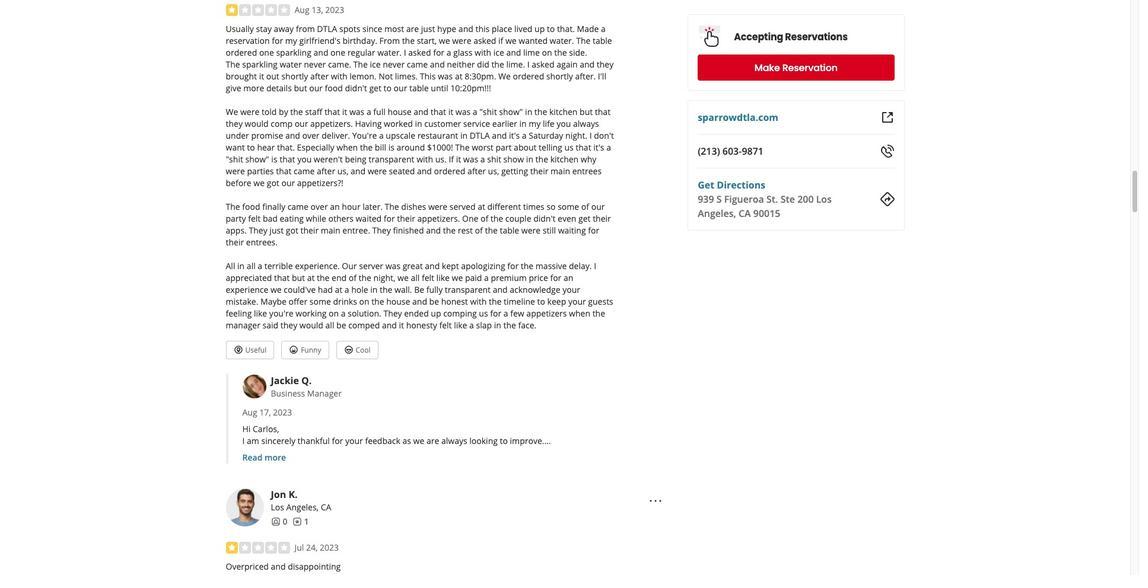 Task type: locate. For each thing, give the bounding box(es) containing it.
2 vertical spatial be
[[262, 448, 272, 459]]

dtla inside usually stay away from dtla spots since most are just hype and this place lived up to that. made a reservation for my girlfriend's birthday. from the start, we were asked if we wanted water. the table ordered one sparkling and one regular water. i asked for a glass with ice and lime on the side. the sparkling water never came. the ice never came and neither did the lime. i asked again and they brought it out shortly after with lemon. not limes. this was at 8:30pm. we ordered shortly after. i'll give more details but our food didn't get to our table until 10:20pm!!!
[[317, 23, 337, 35]]

0 horizontal spatial my
[[285, 35, 297, 47]]

that right staff
[[325, 107, 340, 118]]

always up "i will be reaching out directly to discuss your experience further, and i do hope we are able to welcome you back again in the future."
[[442, 436, 467, 447]]

ca
[[739, 207, 751, 220], [321, 502, 331, 514]]

1 horizontal spatial us
[[565, 142, 574, 153]]

and left 'kept' on the top
[[425, 261, 440, 272]]

getting
[[501, 166, 528, 177]]

we up wall.
[[398, 273, 409, 284]]

it's down earlier
[[509, 130, 520, 142]]

you right the life
[[557, 118, 571, 130]]

ca inside get directions 939 s figueroa st. ste 200 los angeles, ca 90015
[[739, 207, 751, 220]]

us inside we were told by the staff that it was a full house and that it was a "shit show" in the kitchen but that they would comp our appetizers. having worked in customer service earlier in my life you always under promise and over deliver. you're a upscale restaurant in dtla and it's a saturday night. i don't want to hear that. especially when the bill is around $1000! the worst part about telling us that it's a "shit show" is that you weren't being transparent with us. if it was a shit show in the kitchen why were parties that came after us, and were seated and ordered after us, getting their main entrees before we got our appetizers?!
[[565, 142, 574, 153]]

in down reaching in the bottom of the page
[[286, 460, 293, 471]]

1 vertical spatial they
[[226, 118, 243, 130]]

am
[[247, 436, 259, 447]]

didn't inside usually stay away from dtla spots since most are just hype and this place lived up to that. made a reservation for my girlfriend's birthday. from the start, we were asked if we wanted water. the table ordered one sparkling and one regular water. i asked for a glass with ice and lime on the side. the sparkling water never came. the ice never came and neither did the lime. i asked again and they brought it out shortly after with lemon. not limes. this was at 8:30pm. we ordered shortly after. i'll give more details but our food didn't get to our table until 10:20pm!!!
[[345, 83, 367, 94]]

all down great
[[411, 273, 420, 284]]

do
[[513, 448, 523, 459]]

it inside all in all a terrible experience. our server was great and kept apologizing for the massive delay. i appreciated that but at the end of the night, we all felt like we paid a premium price for an experience we could've had at a hole in the wall. be fully transparent and acknowledge your mistake. maybe  offer some drinks on the house and be honest with the timeline to keep your guests feeling like you're working on a solution. they ended up comping us for a few appetizers when the manager said they would all be comped and it honesty felt like a slap in the face.
[[399, 320, 404, 331]]

0 horizontal spatial experience
[[226, 285, 268, 296]]

would inside we were told by the staff that it was a full house and that it was a "shit show" in the kitchen but that they would comp our appetizers. having worked in customer service earlier in my life you always under promise and over deliver. you're a upscale restaurant in dtla and it's a saturday night. i don't want to hear that. especially when the bill is around $1000! the worst part about telling us that it's a "shit show" is that you weren't being transparent with us. if it was a shit show in the kitchen why were parties that came after us, and were seated and ordered after us, getting their main entrees before we got our appetizers?!
[[245, 118, 269, 130]]

1 vertical spatial sparkling
[[242, 59, 278, 70]]

1 star rating image for aug 13, 2023
[[226, 4, 290, 16]]

always inside we were told by the staff that it was a full house and that it was a "shit show" in the kitchen but that they would comp our appetizers. having worked in customer service earlier in my life you always under promise and over deliver. you're a upscale restaurant in dtla and it's a saturday night. i don't want to hear that. especially when the bill is around $1000! the worst part about telling us that it's a "shit show" is that you weren't being transparent with us. if it was a shit show in the kitchen why were parties that came after us, and were seated and ordered after us, getting their main entrees before we got our appetizers?!
[[573, 118, 599, 130]]

0 vertical spatial they
[[597, 59, 614, 70]]

more
[[243, 83, 264, 94], [265, 452, 286, 464]]

1 horizontal spatial ice
[[494, 47, 504, 58]]

dtla
[[317, 23, 337, 35], [470, 130, 490, 142]]

appreciated
[[226, 273, 272, 284]]

i inside all in all a terrible experience. our server was great and kept apologizing for the massive delay. i appreciated that but at the end of the night, we all felt like we paid a premium price for an experience we could've had at a hole in the wall. be fully transparent and acknowledge your mistake. maybe  offer some drinks on the house and be honest with the timeline to keep your guests feeling like you're working on a solution. they ended up comping us for a few appetizers when the manager said they would all be comped and it honesty felt like a slap in the face.
[[594, 261, 597, 272]]

up inside all in all a terrible experience. our server was great and kept apologizing for the massive delay. i appreciated that but at the end of the night, we all felt like we paid a premium price for an experience we could've had at a hole in the wall. be fully transparent and acknowledge your mistake. maybe  offer some drinks on the house and be honest with the timeline to keep your guests feeling like you're working on a solution. they ended up comping us for a few appetizers when the manager said they would all be comped and it honesty felt like a slap in the face.
[[431, 308, 441, 320]]

0 horizontal spatial ca
[[321, 502, 331, 514]]

0 horizontal spatial up
[[431, 308, 441, 320]]

2 vertical spatial table
[[500, 225, 519, 236]]

1 vertical spatial be
[[337, 320, 346, 331]]

shortly left after. on the top of page
[[547, 71, 573, 82]]

asked
[[474, 35, 496, 47], [408, 47, 431, 58], [532, 59, 555, 70]]

after down 'came.'
[[310, 71, 329, 82]]

they down the you're
[[281, 320, 297, 331]]

2 vertical spatial are
[[561, 448, 574, 459]]

got inside we were told by the staff that it was a full house and that it was a "shit show" in the kitchen but that they would comp our appetizers. having worked in customer service earlier in my life you always under promise and over deliver. you're a upscale restaurant in dtla and it's a saturday night. i don't want to hear that. especially when the bill is around $1000! the worst part about telling us that it's a "shit show" is that you weren't being transparent with us. if it was a shit show in the kitchen why were parties that came after us, and were seated and ordered after us, getting their main entrees before we got our appetizers?!
[[267, 178, 279, 189]]

but inside usually stay away from dtla spots since most are just hype and this place lived up to that. made a reservation for my girlfriend's birthday. from the start, we were asked if we wanted water. the table ordered one sparkling and one regular water. i asked for a glass with ice and lime on the side. the sparkling water never came. the ice never came and neither did the lime. i asked again and they brought it out shortly after with lemon. not limes. this was at 8:30pm. we ordered shortly after. i'll give more details but our food didn't get to our table until 10:20pm!!!
[[294, 83, 307, 94]]

transparent inside all in all a terrible experience. our server was great and kept apologizing for the massive delay. i appreciated that but at the end of the night, we all felt like we paid a premium price for an experience we could've had at a hole in the wall. be fully transparent and acknowledge your mistake. maybe  offer some drinks on the house and be honest with the timeline to keep your guests feeling like you're working on a solution. they ended up comping us for a few appetizers when the manager said they would all be comped and it honesty felt like a slap in the face.
[[445, 285, 491, 296]]

their inside we were told by the staff that it was a full house and that it was a "shit show" in the kitchen but that they would comp our appetizers. having worked in customer service earlier in my life you always under promise and over deliver. you're a upscale restaurant in dtla and it's a saturday night. i don't want to hear that. especially when the bill is around $1000! the worst part about telling us that it's a "shit show" is that you weren't being transparent with us. if it was a shit show in the kitchen why were parties that came after us, and were seated and ordered after us, getting their main entrees before we got our appetizers?!
[[530, 166, 549, 177]]

2 vertical spatial came
[[288, 201, 309, 213]]

appetizers. for finished
[[418, 213, 460, 225]]

we were told by the staff that it was a full house and that it was a "shit show" in the kitchen but that they would comp our appetizers. having worked in customer service earlier in my life you always under promise and over deliver. you're a upscale restaurant in dtla and it's a saturday night. i don't want to hear that. especially when the bill is around $1000! the worst part about telling us that it's a "shit show" is that you weren't being transparent with us. if it was a shit show in the kitchen why were parties that came after us, and were seated and ordered after us, getting their main entrees before we got our appetizers?!
[[226, 107, 614, 189]]

the inside "i will be reaching out directly to discuss your experience further, and i do hope we are able to welcome you back again in the future."
[[295, 460, 308, 471]]

seated
[[389, 166, 415, 177]]

kitchen up the life
[[550, 107, 578, 118]]

few
[[511, 308, 524, 320]]

1 vertical spatial us
[[479, 308, 488, 320]]

0 vertical spatial when
[[337, 142, 358, 153]]

16 funny v2 image
[[289, 345, 299, 355]]

slap
[[476, 320, 492, 331]]

sparkling up water
[[276, 47, 312, 58]]

make reservation
[[755, 61, 838, 74]]

feeling
[[226, 308, 252, 320]]

aug left 13,
[[295, 4, 310, 16]]

would inside all in all a terrible experience. our server was great and kept apologizing for the massive delay. i appreciated that but at the end of the night, we all felt like we paid a premium price for an experience we could've had at a hole in the wall. be fully transparent and acknowledge your mistake. maybe  offer some drinks on the house and be honest with the timeline to keep your guests feeling like you're working on a solution. they ended up comping us for a few appetizers when the manager said they would all be comped and it honesty felt like a slap in the face.
[[300, 320, 323, 331]]

2 horizontal spatial are
[[561, 448, 574, 459]]

be inside "i will be reaching out directly to discuss your experience further, and i do hope we are able to welcome you back again in the future."
[[262, 448, 272, 459]]

us
[[565, 142, 574, 153], [479, 308, 488, 320]]

1 vertical spatial house
[[386, 296, 410, 308]]

hype
[[437, 23, 457, 35]]

0 horizontal spatial appetizers.
[[310, 118, 353, 130]]

my inside we were told by the staff that it was a full house and that it was a "shit show" in the kitchen but that they would comp our appetizers. having worked in customer service earlier in my life you always under promise and over deliver. you're a upscale restaurant in dtla and it's a saturday night. i don't want to hear that. especially when the bill is around $1000! the worst part about telling us that it's a "shit show" is that you weren't being transparent with us. if it was a shit show in the kitchen why were parties that came after us, and were seated and ordered after us, getting their main entrees before we got our appetizers?!
[[529, 118, 541, 130]]

1 horizontal spatial felt
[[422, 273, 434, 284]]

with left "us."
[[417, 154, 433, 165]]

felt up fully
[[422, 273, 434, 284]]

again inside "i will be reaching out directly to discuss your experience further, and i do hope we are able to welcome you back again in the future."
[[263, 460, 284, 471]]

manager
[[226, 320, 261, 331]]

they inside we were told by the staff that it was a full house and that it was a "shit show" in the kitchen but that they would comp our appetizers. having worked in customer service earlier in my life you always under promise and over deliver. you're a upscale restaurant in dtla and it's a saturday night. i don't want to hear that. especially when the bill is around $1000! the worst part about telling us that it's a "shit show" is that you weren't being transparent with us. if it was a shit show in the kitchen why were parties that came after us, and were seated and ordered after us, getting their main entrees before we got our appetizers?!
[[226, 118, 243, 130]]

2 vertical spatial but
[[292, 273, 305, 284]]

are inside hi carlos, i am sincerely thankful for your feedback as we are always looking to improve.
[[427, 436, 439, 447]]

0 horizontal spatial out
[[266, 71, 279, 82]]

solution.
[[348, 308, 381, 320]]

guests
[[588, 296, 614, 308]]

$1000!
[[427, 142, 453, 153]]

for
[[272, 35, 283, 47], [433, 47, 445, 58], [384, 213, 395, 225], [588, 225, 600, 236], [508, 261, 519, 272], [550, 273, 562, 284], [490, 308, 502, 320], [332, 436, 343, 447]]

birthday.
[[343, 35, 377, 47]]

most
[[385, 23, 404, 35]]

over up while
[[311, 201, 328, 213]]

the up the life
[[535, 107, 547, 118]]

16 useful v2 image
[[234, 345, 243, 355]]

aug 13, 2023
[[295, 4, 344, 16]]

my left the life
[[529, 118, 541, 130]]

saturday
[[529, 130, 563, 142]]

2023 right 24,
[[320, 543, 339, 554]]

out
[[266, 71, 279, 82], [309, 448, 322, 459]]

the down regular
[[353, 59, 368, 70]]

0 horizontal spatial didn't
[[345, 83, 367, 94]]

before
[[226, 178, 251, 189]]

photo of jon k. image
[[226, 489, 264, 527]]

get inside usually stay away from dtla spots since most are just hype and this place lived up to that. made a reservation for my girlfriend's birthday. from the start, we were asked if we wanted water. the table ordered one sparkling and one regular water. i asked for a glass with ice and lime on the side. the sparkling water never came. the ice never came and neither did the lime. i asked again and they brought it out shortly after with lemon. not limes. this was at 8:30pm. we ordered shortly after. i'll give more details but our food didn't get to our table until 10:20pm!!!
[[369, 83, 382, 94]]

ordered down 'reservation'
[[226, 47, 257, 58]]

did
[[477, 59, 489, 70]]

1 horizontal spatial water.
[[550, 35, 574, 47]]

honesty
[[406, 320, 437, 331]]

table down this
[[409, 83, 429, 94]]

0 horizontal spatial transparent
[[369, 154, 415, 165]]

bad
[[263, 213, 278, 225]]

hole
[[351, 285, 368, 296]]

we down hype
[[439, 35, 450, 47]]

1 horizontal spatial los
[[816, 193, 832, 206]]

1 horizontal spatial on
[[359, 296, 369, 308]]

a up service
[[473, 107, 478, 118]]

1 horizontal spatial shortly
[[547, 71, 573, 82]]

1 horizontal spatial up
[[535, 23, 545, 35]]

reservation
[[226, 35, 270, 47]]

a down don't
[[607, 142, 611, 153]]

was inside usually stay away from dtla spots since most are just hype and this place lived up to that. made a reservation for my girlfriend's birthday. from the start, we were asked if we wanted water. the table ordered one sparkling and one regular water. i asked for a glass with ice and lime on the side. the sparkling water never came. the ice never came and neither did the lime. i asked again and they brought it out shortly after with lemon. not limes. this was at 8:30pm. we ordered shortly after. i'll give more details but our food didn't get to our table until 10:20pm!!!
[[438, 71, 453, 82]]

the down night,
[[380, 285, 393, 296]]

entree.
[[343, 225, 370, 236]]

is
[[389, 142, 395, 153], [271, 154, 278, 165]]

1
[[304, 516, 309, 528]]

server
[[359, 261, 383, 272]]

get inside the food finally came over an hour later. the dishes were served at different times so some of our party felt bad eating while others waited for their appetizers. one of the couple didn't even get their apps. they just got their main entree. they finished and the rest of the table were still waiting for their entrees.
[[579, 213, 591, 225]]

got
[[267, 178, 279, 189], [286, 225, 298, 236]]

again down reaching in the bottom of the page
[[263, 460, 284, 471]]

on right the lime
[[542, 47, 552, 58]]

and inside "i will be reaching out directly to discuss your experience further, and i do hope we are able to welcome you back again in the future."
[[492, 448, 507, 459]]

full
[[373, 107, 386, 118]]

the left worst
[[455, 142, 470, 153]]

the left side.
[[554, 47, 567, 58]]

1 vertical spatial table
[[409, 83, 429, 94]]

los inside jon k. los angeles, ca
[[271, 502, 284, 514]]

is down hear
[[271, 154, 278, 165]]

the right later.
[[385, 201, 399, 213]]

1 vertical spatial we
[[226, 107, 238, 118]]

2023 for jul 24, 2023
[[320, 543, 339, 554]]

0 vertical spatial up
[[535, 23, 545, 35]]

be
[[414, 285, 424, 296]]

get
[[369, 83, 382, 94], [579, 213, 591, 225]]

face.
[[518, 320, 537, 331]]

felt down 'comping'
[[439, 320, 452, 331]]

aug left 17,
[[242, 407, 257, 419]]

0 horizontal spatial one
[[259, 47, 274, 58]]

an
[[330, 201, 340, 213], [564, 273, 574, 284]]

0 horizontal spatial would
[[245, 118, 269, 130]]

1 horizontal spatial us,
[[488, 166, 499, 177]]

us inside all in all a terrible experience. our server was great and kept apologizing for the massive delay. i appreciated that but at the end of the night, we all felt like we paid a premium price for an experience we could've had at a hole in the wall. be fully transparent and acknowledge your mistake. maybe  offer some drinks on the house and be honest with the timeline to keep your guests feeling like you're working on a solution. they ended up comping us for a few appetizers when the manager said they would all be comped and it honesty felt like a slap in the face.
[[479, 308, 488, 320]]

2 vertical spatial they
[[281, 320, 297, 331]]

on inside usually stay away from dtla spots since most are just hype and this place lived up to that. made a reservation for my girlfriend's birthday. from the start, we were asked if we wanted water. the table ordered one sparkling and one regular water. i asked for a glass with ice and lime on the side. the sparkling water never came. the ice never came and neither did the lime. i asked again and they brought it out shortly after with lemon. not limes. this was at 8:30pm. we ordered shortly after. i'll give more details but our food didn't get to our table until 10:20pm!!!
[[542, 47, 552, 58]]

0 vertical spatial more
[[243, 83, 264, 94]]

0 vertical spatial ca
[[739, 207, 751, 220]]

felt
[[248, 213, 261, 225], [422, 273, 434, 284], [439, 320, 452, 331]]

0 vertical spatial water.
[[550, 35, 574, 47]]

0 vertical spatial main
[[551, 166, 570, 177]]

0 vertical spatial show"
[[499, 107, 523, 118]]

was inside all in all a terrible experience. our server was great and kept apologizing for the massive delay. i appreciated that but at the end of the night, we all felt like we paid a premium price for an experience we could've had at a hole in the wall. be fully transparent and acknowledge your mistake. maybe  offer some drinks on the house and be honest with the timeline to keep your guests feeling like you're working on a solution. they ended up comping us for a few appetizers when the manager said they would all be comped and it honesty felt like a slap in the face.
[[386, 261, 401, 272]]

water
[[280, 59, 302, 70]]

to inside we were told by the staff that it was a full house and that it was a "shit show" in the kitchen but that they would comp our appetizers. having worked in customer service earlier in my life you always under promise and over deliver. you're a upscale restaurant in dtla and it's a saturday night. i don't want to hear that. especially when the bill is around $1000! the worst part about telling us that it's a "shit show" is that you weren't being transparent with us. if it was a shit show in the kitchen why were parties that came after us, and were seated and ordered after us, getting their main entrees before we got our appetizers?!
[[247, 142, 255, 153]]

1 horizontal spatial asked
[[474, 35, 496, 47]]

feedback
[[365, 436, 401, 447]]

at down end
[[335, 285, 343, 296]]

after inside usually stay away from dtla spots since most are just hype and this place lived up to that. made a reservation for my girlfriend's birthday. from the start, we were asked if we wanted water. the table ordered one sparkling and one regular water. i asked for a glass with ice and lime on the side. the sparkling water never came. the ice never came and neither did the lime. i asked again and they brought it out shortly after with lemon. not limes. this was at 8:30pm. we ordered shortly after. i'll give more details but our food didn't get to our table until 10:20pm!!!
[[310, 71, 329, 82]]

maybe
[[261, 296, 287, 308]]

as
[[403, 436, 411, 447]]

1 horizontal spatial never
[[383, 59, 405, 70]]

1 vertical spatial you
[[297, 154, 312, 165]]

10:20pm!!!
[[451, 83, 491, 94]]

that. inside we were told by the staff that it was a full house and that it was a "shit show" in the kitchen but that they would comp our appetizers. having worked in customer service earlier in my life you always under promise and over deliver. you're a upscale restaurant in dtla and it's a saturday night. i don't want to hear that. especially when the bill is around $1000! the worst part about telling us that it's a "shit show" is that you weren't being transparent with us. if it was a shit show in the kitchen why were parties that came after us, and were seated and ordered after us, getting their main entrees before we got our appetizers?!
[[277, 142, 295, 153]]

0 horizontal spatial when
[[337, 142, 358, 153]]

0 horizontal spatial some
[[310, 296, 331, 308]]

los inside get directions 939 s figueroa st. ste 200 los angeles, ca 90015
[[816, 193, 832, 206]]

that
[[325, 107, 340, 118], [431, 107, 446, 118], [595, 107, 611, 118], [576, 142, 591, 153], [280, 154, 295, 165], [276, 166, 292, 177], [274, 273, 290, 284]]

you inside "i will be reaching out directly to discuss your experience further, and i do hope we are able to welcome you back again in the future."
[[641, 448, 655, 459]]

0 vertical spatial ice
[[494, 47, 504, 58]]

0 horizontal spatial an
[[330, 201, 340, 213]]

your down as
[[396, 448, 413, 459]]

table
[[593, 35, 612, 47], [409, 83, 429, 94], [500, 225, 519, 236]]

would up promise
[[245, 118, 269, 130]]

2 vertical spatial on
[[329, 308, 339, 320]]

0 vertical spatial my
[[285, 35, 297, 47]]

1 horizontal spatial would
[[300, 320, 323, 331]]

got down parties
[[267, 178, 279, 189]]

2 1 star rating image from the top
[[226, 543, 290, 554]]

always
[[573, 118, 599, 130], [442, 436, 467, 447]]

0 vertical spatial table
[[593, 35, 612, 47]]

1 one from the left
[[259, 47, 274, 58]]

apps.
[[226, 225, 247, 236]]

we
[[439, 35, 450, 47], [506, 35, 517, 47], [254, 178, 265, 189], [398, 273, 409, 284], [452, 273, 463, 284], [271, 285, 282, 296], [413, 436, 425, 447], [548, 448, 559, 459]]

and right finished at the top left of the page
[[426, 225, 441, 236]]

2023
[[325, 4, 344, 16], [273, 407, 292, 419], [320, 543, 339, 554]]

1 horizontal spatial get
[[579, 213, 591, 225]]

1 horizontal spatial always
[[573, 118, 599, 130]]

you're
[[269, 308, 294, 320]]

wall.
[[395, 285, 412, 296]]

appetizers. inside the food finally came over an hour later. the dishes were served at different times so some of our party felt bad eating while others waited for their appetizers. one of the couple didn't even get their apps. they just got their main entree. they finished and the rest of the table were still waiting for their entrees.
[[418, 213, 460, 225]]

would down "working"
[[300, 320, 323, 331]]

0 vertical spatial experience
[[226, 285, 268, 296]]

just
[[421, 23, 435, 35], [270, 225, 284, 236]]

16 cool v2 image
[[344, 345, 353, 355]]

menu image
[[649, 494, 663, 509]]

manager
[[307, 388, 342, 400]]

aug for aug 17, 2023
[[242, 407, 257, 419]]

1 vertical spatial "shit
[[226, 154, 243, 165]]

1 horizontal spatial main
[[551, 166, 570, 177]]

we
[[499, 71, 511, 82], [226, 107, 238, 118]]

i
[[404, 47, 406, 58], [527, 59, 530, 70], [590, 130, 592, 142], [594, 261, 597, 272], [242, 436, 245, 447], [242, 448, 245, 459], [509, 448, 511, 459]]

1 horizontal spatial ca
[[739, 207, 751, 220]]

one
[[259, 47, 274, 58], [331, 47, 345, 58]]

and left "this"
[[459, 23, 473, 35]]

we inside usually stay away from dtla spots since most are just hype and this place lived up to that. made a reservation for my girlfriend's birthday. from the start, we were asked if we wanted water. the table ordered one sparkling and one regular water. i asked for a glass with ice and lime on the side. the sparkling water never came. the ice never came and neither did the lime. i asked again and they brought it out shortly after with lemon. not limes. this was at 8:30pm. we ordered shortly after. i'll give more details but our food didn't get to our table until 10:20pm!!!
[[499, 71, 511, 82]]

was up night,
[[386, 261, 401, 272]]

would
[[245, 118, 269, 130], [300, 320, 323, 331]]

get
[[698, 179, 715, 192]]

1 horizontal spatial are
[[427, 436, 439, 447]]

0 vertical spatial again
[[557, 59, 578, 70]]

one down 'reservation'
[[259, 47, 274, 58]]

appetizers. inside we were told by the staff that it was a full house and that it was a "shit show" in the kitchen but that they would comp our appetizers. having worked in customer service earlier in my life you always under promise and over deliver. you're a upscale restaurant in dtla and it's a saturday night. i don't want to hear that. especially when the bill is around $1000! the worst part about telling us that it's a "shit show" is that you weren't being transparent with us. if it was a shit show in the kitchen why were parties that came after us, and were seated and ordered after us, getting their main entrees before we got our appetizers?!
[[310, 118, 353, 130]]

1 vertical spatial like
[[254, 308, 267, 320]]

my inside usually stay away from dtla spots since most are just hype and this place lived up to that. made a reservation for my girlfriend's birthday. from the start, we were asked if we wanted water. the table ordered one sparkling and one regular water. i asked for a glass with ice and lime on the side. the sparkling water never came. the ice never came and neither did the lime. i asked again and they brought it out shortly after with lemon. not limes. this was at 8:30pm. we ordered shortly after. i'll give more details but our food didn't get to our table until 10:20pm!!!
[[285, 35, 297, 47]]

my down away
[[285, 35, 297, 47]]

having
[[355, 118, 382, 130]]

honest
[[441, 296, 468, 308]]

especially
[[297, 142, 335, 153]]

1 horizontal spatial my
[[529, 118, 541, 130]]

24 external link v2 image
[[880, 110, 895, 125]]

didn't down 'lemon.' on the top of page
[[345, 83, 367, 94]]

1 vertical spatial got
[[286, 225, 298, 236]]

some up even
[[558, 201, 579, 213]]

2 vertical spatial 2023
[[320, 543, 339, 554]]

show" up parties
[[245, 154, 269, 165]]

didn't
[[345, 83, 367, 94], [534, 213, 556, 225]]

some inside the food finally came over an hour later. the dishes were served at different times so some of our party felt bad eating while others waited for their appetizers. one of the couple didn't even get their apps. they just got their main entree. they finished and the rest of the table were still waiting for their entrees.
[[558, 201, 579, 213]]

0 vertical spatial some
[[558, 201, 579, 213]]

all in all a terrible experience. our server was great and kept apologizing for the massive delay. i appreciated that but at the end of the night, we all felt like we paid a premium price for an experience we could've had at a hole in the wall. be fully transparent and acknowledge your mistake. maybe  offer some drinks on the house and be honest with the timeline to keep your guests feeling like you're working on a solution. they ended up comping us for a few appetizers when the manager said they would all be comped and it honesty felt like a slap in the face.
[[226, 261, 614, 331]]

reservation
[[783, 61, 838, 74]]

2 horizontal spatial all
[[411, 273, 420, 284]]

more inside dropdown button
[[265, 452, 286, 464]]

1 horizontal spatial appetizers.
[[418, 213, 460, 225]]

make reservation link
[[698, 55, 895, 81]]

0 horizontal spatial you
[[297, 154, 312, 165]]

with inside we were told by the staff that it was a full house and that it was a "shit show" in the kitchen but that they would comp our appetizers. having worked in customer service earlier in my life you always under promise and over deliver. you're a upscale restaurant in dtla and it's a saturday night. i don't want to hear that. especially when the bill is around $1000! the worst part about telling us that it's a "shit show" is that you weren't being transparent with us. if it was a shit show in the kitchen why were parties that came after us, and were seated and ordered after us, getting their main entrees before we got our appetizers?!
[[417, 154, 433, 165]]

1 vertical spatial my
[[529, 118, 541, 130]]

with up 'did' at the left top of page
[[475, 47, 491, 58]]

but inside all in all a terrible experience. our server was great and kept apologizing for the massive delay. i appreciated that but at the end of the night, we all felt like we paid a premium price for an experience we could've had at a hole in the wall. be fully transparent and acknowledge your mistake. maybe  offer some drinks on the house and be honest with the timeline to keep your guests feeling like you're working on a solution. they ended up comping us for a few appetizers when the manager said they would all be comped and it honesty felt like a slap in the face.
[[292, 273, 305, 284]]

0 vertical spatial 1 star rating image
[[226, 4, 290, 16]]

0 horizontal spatial food
[[242, 201, 260, 213]]

all up appreciated
[[247, 261, 256, 272]]

be right will
[[262, 448, 272, 459]]

to
[[547, 23, 555, 35], [384, 83, 392, 94], [247, 142, 255, 153], [537, 296, 545, 308], [500, 436, 508, 447], [355, 448, 363, 459], [594, 448, 602, 459]]

a down drinks
[[341, 308, 346, 320]]

the down different
[[491, 213, 503, 225]]

thankful
[[298, 436, 330, 447]]

24 directions v2 image
[[880, 192, 895, 207]]

their down while
[[301, 225, 319, 236]]

limes.
[[395, 71, 418, 82]]

1 horizontal spatial didn't
[[534, 213, 556, 225]]

0 horizontal spatial ordered
[[226, 47, 257, 58]]

1 vertical spatial when
[[569, 308, 591, 320]]

1 1 star rating image from the top
[[226, 4, 290, 16]]

1 horizontal spatial food
[[325, 83, 343, 94]]

like up said at the bottom of the page
[[254, 308, 267, 320]]

1 shortly from the left
[[282, 71, 308, 82]]

are up "i will be reaching out directly to discuss your experience further, and i do hope we are able to welcome you back again in the future."
[[427, 436, 439, 447]]

0 horizontal spatial always
[[442, 436, 467, 447]]

0 vertical spatial dtla
[[317, 23, 337, 35]]

are inside usually stay away from dtla spots since most are just hype and this place lived up to that. made a reservation for my girlfriend's birthday. from the start, we were asked if we wanted water. the table ordered one sparkling and one regular water. i asked for a glass with ice and lime on the side. the sparkling water never came. the ice never came and neither did the lime. i asked again and they brought it out shortly after with lemon. not limes. this was at 8:30pm. we ordered shortly after. i'll give more details but our food didn't get to our table until 10:20pm!!!
[[406, 23, 419, 35]]

kept
[[442, 261, 459, 272]]

2023 for aug 13, 2023
[[325, 4, 344, 16]]

to inside hi carlos, i am sincerely thankful for your feedback as we are always looking to improve.
[[500, 436, 508, 447]]

asked down start,
[[408, 47, 431, 58]]

2023 right 13,
[[325, 4, 344, 16]]

up
[[535, 23, 545, 35], [431, 308, 441, 320]]

we down 'kept' on the top
[[452, 273, 463, 284]]

1 vertical spatial transparent
[[445, 285, 491, 296]]

1 vertical spatial dtla
[[470, 130, 490, 142]]

1 vertical spatial aug
[[242, 407, 257, 419]]

0 horizontal spatial ice
[[370, 59, 381, 70]]

1 horizontal spatial just
[[421, 23, 435, 35]]

that. right hear
[[277, 142, 295, 153]]

of inside all in all a terrible experience. our server was great and kept apologizing for the massive delay. i appreciated that but at the end of the night, we all felt like we paid a premium price for an experience we could've had at a hole in the wall. be fully transparent and acknowledge your mistake. maybe  offer some drinks on the house and be honest with the timeline to keep your guests feeling like you're working on a solution. they ended up comping us for a few appetizers when the manager said they would all be comped and it honesty felt like a slap in the face.
[[349, 273, 357, 284]]

finished
[[393, 225, 424, 236]]

house inside all in all a terrible experience. our server was great and kept apologizing for the massive delay. i appreciated that but at the end of the night, we all felt like we paid a premium price for an experience we could've had at a hole in the wall. be fully transparent and acknowledge your mistake. maybe  offer some drinks on the house and be honest with the timeline to keep your guests feeling like you're working on a solution. they ended up comping us for a few appetizers when the manager said they would all be comped and it honesty felt like a slap in the face.
[[386, 296, 410, 308]]

an inside the food finally came over an hour later. the dishes were served at different times so some of our party felt bad eating while others waited for their appetizers. one of the couple didn't even get their apps. they just got their main entree. they finished and the rest of the table were still waiting for their entrees.
[[330, 201, 340, 213]]

fully
[[427, 285, 443, 296]]

2 horizontal spatial ordered
[[513, 71, 544, 82]]

1 horizontal spatial table
[[500, 225, 519, 236]]

was up service
[[456, 107, 471, 118]]

appetizers. for you're
[[310, 118, 353, 130]]

i inside hi carlos, i am sincerely thankful for your feedback as we are always looking to improve.
[[242, 436, 245, 447]]

got down 'eating'
[[286, 225, 298, 236]]

all down "working"
[[326, 320, 334, 331]]

their
[[530, 166, 549, 177], [397, 213, 415, 225], [593, 213, 611, 225], [301, 225, 319, 236], [226, 237, 244, 248]]

friends element
[[271, 516, 288, 528]]

1 horizontal spatial it's
[[594, 142, 604, 153]]

1 star rating image
[[226, 4, 290, 16], [226, 543, 290, 554]]

main down others
[[321, 225, 340, 236]]

their right even
[[593, 213, 611, 225]]

their right getting
[[530, 166, 549, 177]]

jackie q. business manager
[[271, 375, 342, 400]]

0 vertical spatial get
[[369, 83, 382, 94]]

of down the our
[[349, 273, 357, 284]]

and right comped
[[382, 320, 397, 331]]

to up wanted
[[547, 23, 555, 35]]

0 vertical spatial like
[[437, 273, 450, 284]]

experience
[[226, 285, 268, 296], [415, 448, 458, 459]]

1 vertical spatial more
[[265, 452, 286, 464]]

1 horizontal spatial an
[[564, 273, 574, 284]]

1 vertical spatial again
[[263, 460, 284, 471]]

0 vertical spatial we
[[499, 71, 511, 82]]

1 star rating image for jul 24, 2023
[[226, 543, 290, 554]]

at up one
[[478, 201, 485, 213]]

got inside the food finally came over an hour later. the dishes were served at different times so some of our party felt bad eating while others waited for their appetizers. one of the couple didn't even get their apps. they just got their main entree. they finished and the rest of the table were still waiting for their entrees.
[[286, 225, 298, 236]]

0 horizontal spatial table
[[409, 83, 429, 94]]

it's down don't
[[594, 142, 604, 153]]

terrible
[[265, 261, 293, 272]]

out down thankful
[[309, 448, 322, 459]]

jul 24, 2023
[[295, 543, 339, 554]]

the inside we were told by the staff that it was a full house and that it was a "shit show" in the kitchen but that they would comp our appetizers. having worked in customer service earlier in my life you always under promise and over deliver. you're a upscale restaurant in dtla and it's a saturday night. i don't want to hear that. especially when the bill is around $1000! the worst part about telling us that it's a "shit show" is that you weren't being transparent with us. if it was a shit show in the kitchen why were parties that came after us, and were seated and ordered after us, getting their main entrees before we got our appetizers?!
[[455, 142, 470, 153]]

get up waiting
[[579, 213, 591, 225]]

show"
[[499, 107, 523, 118], [245, 154, 269, 165]]

but up could've
[[292, 273, 305, 284]]

great
[[403, 261, 423, 272]]

on up solution.
[[359, 296, 369, 308]]

they down waited
[[372, 225, 391, 236]]

be down fully
[[429, 296, 439, 308]]



Task type: vqa. For each thing, say whether or not it's contained in the screenshot.
glow
no



Task type: describe. For each thing, give the bounding box(es) containing it.
0 vertical spatial asked
[[474, 35, 496, 47]]

of up waiting
[[582, 201, 589, 213]]

939
[[698, 193, 714, 206]]

0 horizontal spatial like
[[254, 308, 267, 320]]

2 horizontal spatial felt
[[439, 320, 452, 331]]

to inside all in all a terrible experience. our server was great and kept apologizing for the massive delay. i appreciated that but at the end of the night, we all felt like we paid a premium price for an experience we could've had at a hole in the wall. be fully transparent and acknowledge your mistake. maybe  offer some drinks on the house and be honest with the timeline to keep your guests feeling like you're working on a solution. they ended up comping us for a few appetizers when the manager said they would all be comped and it honesty felt like a slap in the face.
[[537, 296, 545, 308]]

and up customer
[[414, 107, 429, 118]]

0 vertical spatial kitchen
[[550, 107, 578, 118]]

our up finally
[[282, 178, 295, 189]]

2 vertical spatial asked
[[532, 59, 555, 70]]

lived
[[514, 23, 533, 35]]

it right if
[[456, 154, 461, 165]]

more inside usually stay away from dtla spots since most are just hype and this place lived up to that. made a reservation for my girlfriend's birthday. from the start, we were asked if we wanted water. the table ordered one sparkling and one regular water. i asked for a glass with ice and lime on the side. the sparkling water never came. the ice never came and neither did the lime. i asked again and they brought it out shortly after with lemon. not limes. this was at 8:30pm. we ordered shortly after. i'll give more details but our food didn't get to our table until 10:20pm!!!
[[243, 83, 264, 94]]

to right able
[[594, 448, 602, 459]]

over inside the food finally came over an hour later. the dishes were served at different times so some of our party felt bad eating while others waited for their appetizers. one of the couple didn't even get their apps. they just got their main entree. they finished and the rest of the table were still waiting for their entrees.
[[311, 201, 328, 213]]

until
[[431, 83, 448, 94]]

1 us, from the left
[[338, 166, 349, 177]]

their up finished at the top left of the page
[[397, 213, 415, 225]]

served
[[450, 201, 476, 213]]

that right parties
[[276, 166, 292, 177]]

delay.
[[569, 261, 592, 272]]

1 vertical spatial is
[[271, 154, 278, 165]]

sparrowdtla.com link
[[698, 111, 779, 124]]

photo of jackie q. image
[[242, 375, 266, 399]]

place
[[492, 23, 512, 35]]

for right waited
[[384, 213, 395, 225]]

in right earlier
[[520, 118, 527, 130]]

from
[[380, 35, 400, 47]]

that up customer
[[431, 107, 446, 118]]

it up customer
[[448, 107, 454, 118]]

a up bill
[[379, 130, 384, 142]]

reviews element
[[292, 516, 309, 528]]

angeles, inside jon k. los angeles, ca
[[286, 502, 319, 514]]

food inside usually stay away from dtla spots since most are just hype and this place lived up to that. made a reservation for my girlfriend's birthday. from the start, we were asked if we wanted water. the table ordered one sparkling and one regular water. i asked for a glass with ice and lime on the side. the sparkling water never came. the ice never came and neither did the lime. i asked again and they brought it out shortly after with lemon. not limes. this was at 8:30pm. we ordered shortly after. i'll give more details but our food didn't get to our table until 10:20pm!!!
[[325, 83, 343, 94]]

2 vertical spatial all
[[326, 320, 334, 331]]

in right all
[[237, 261, 245, 272]]

rest
[[458, 225, 473, 236]]

24,
[[306, 543, 318, 554]]

in right worked
[[415, 118, 422, 130]]

transparent inside we were told by the staff that it was a full house and that it was a "shit show" in the kitchen but that they would comp our appetizers. having worked in customer service earlier in my life you always under promise and over deliver. you're a upscale restaurant in dtla and it's a saturday night. i don't want to hear that. especially when the bill is around $1000! the worst part about telling us that it's a "shit show" is that you weren't being transparent with us. if it was a shit show in the kitchen why were parties that came after us, and were seated and ordered after us, getting their main entrees before we got our appetizers?!
[[369, 154, 415, 165]]

in down about
[[526, 154, 534, 165]]

24 phone v2 image
[[880, 144, 895, 158]]

2 shortly from the left
[[547, 71, 573, 82]]

1 never from the left
[[304, 59, 326, 70]]

don't
[[594, 130, 614, 142]]

and inside the food finally came over an hour later. the dishes were served at different times so some of our party felt bad eating while others waited for their appetizers. one of the couple didn't even get their apps. they just got their main entree. they finished and the rest of the table were still waiting for their entrees.
[[426, 225, 441, 236]]

brought
[[226, 71, 257, 82]]

the down few
[[504, 320, 516, 331]]

0 horizontal spatial water.
[[378, 47, 402, 58]]

1 vertical spatial kitchen
[[551, 154, 579, 165]]

they inside usually stay away from dtla spots since most are just hype and this place lived up to that. made a reservation for my girlfriend's birthday. from the start, we were asked if we wanted water. the table ordered one sparkling and one regular water. i asked for a glass with ice and lime on the side. the sparkling water never came. the ice never came and neither did the lime. i asked again and they brought it out shortly after with lemon. not limes. this was at 8:30pm. we ordered shortly after. i'll give more details but our food didn't get to our table until 10:20pm!!!
[[597, 59, 614, 70]]

2 horizontal spatial be
[[429, 296, 439, 308]]

0 vertical spatial ordered
[[226, 47, 257, 58]]

figueroa
[[724, 193, 764, 206]]

aug for aug 13, 2023
[[295, 4, 310, 16]]

for right waiting
[[588, 225, 600, 236]]

the up brought on the top of the page
[[226, 59, 240, 70]]

after down worst
[[468, 166, 486, 177]]

0 vertical spatial you
[[557, 118, 571, 130]]

1 horizontal spatial like
[[437, 273, 450, 284]]

we right if
[[506, 35, 517, 47]]

a left shit
[[481, 154, 485, 165]]

read more button
[[242, 452, 286, 464]]

in inside "i will be reaching out directly to discuss your experience further, and i do hope we are able to welcome you back again in the future."
[[286, 460, 293, 471]]

made
[[577, 23, 599, 35]]

0 vertical spatial "shit
[[480, 107, 497, 118]]

at inside usually stay away from dtla spots since most are just hype and this place lived up to that. made a reservation for my girlfriend's birthday. from the start, we were asked if we wanted water. the table ordered one sparkling and one regular water. i asked for a glass with ice and lime on the side. the sparkling water never came. the ice never came and neither did the lime. i asked again and they brought it out shortly after with lemon. not limes. this was at 8:30pm. we ordered shortly after. i'll give more details but our food didn't get to our table until 10:20pm!!!
[[455, 71, 463, 82]]

comp
[[271, 118, 293, 130]]

were inside usually stay away from dtla spots since most are just hype and this place lived up to that. made a reservation for my girlfriend's birthday. from the start, we were asked if we wanted water. the table ordered one sparkling and one regular water. i asked for a glass with ice and lime on the side. the sparkling water never came. the ice never came and neither did the lime. i asked again and they brought it out shortly after with lemon. not limes. this was at 8:30pm. we ordered shortly after. i'll give more details but our food didn't get to our table until 10:20pm!!!
[[452, 35, 472, 47]]

at down experience.
[[307, 273, 315, 284]]

life
[[543, 118, 555, 130]]

of right one
[[481, 213, 489, 225]]

and down premium
[[493, 285, 508, 296]]

weren't
[[314, 154, 343, 165]]

1 horizontal spatial is
[[389, 142, 395, 153]]

and down being
[[351, 166, 366, 177]]

felt inside the food finally came over an hour later. the dishes were served at different times so some of our party felt bad eating while others waited for their appetizers. one of the couple didn't even get their apps. they just got their main entree. they finished and the rest of the table were still waiting for their entrees.
[[248, 213, 261, 225]]

our down limes.
[[394, 83, 407, 94]]

1 vertical spatial ordered
[[513, 71, 544, 82]]

improve.
[[510, 436, 545, 447]]

usually
[[226, 23, 254, 35]]

after.
[[575, 71, 596, 82]]

the up had
[[317, 273, 330, 284]]

didn't inside the food finally came over an hour later. the dishes were served at different times so some of our party felt bad eating while others waited for their appetizers. one of the couple didn't even get their apps. they just got their main entree. they finished and the rest of the table were still waiting for their entrees.
[[534, 213, 556, 225]]

the left rest
[[443, 225, 456, 236]]

in right slap
[[494, 320, 501, 331]]

discuss
[[365, 448, 393, 459]]

us.
[[435, 154, 447, 165]]

0 horizontal spatial "shit
[[226, 154, 243, 165]]

telling
[[539, 142, 563, 153]]

worst
[[472, 142, 494, 153]]

1 vertical spatial show"
[[245, 154, 269, 165]]

that. inside usually stay away from dtla spots since most are just hype and this place lived up to that. made a reservation for my girlfriend's birthday. from the start, we were asked if we wanted water. the table ordered one sparkling and one regular water. i asked for a glass with ice and lime on the side. the sparkling water never came. the ice never came and neither did the lime. i asked again and they brought it out shortly after with lemon. not limes. this was at 8:30pm. we ordered shortly after. i'll give more details but our food didn't get to our table until 10:20pm!!!
[[557, 23, 575, 35]]

and right seated on the top
[[417, 166, 432, 177]]

ordered inside we were told by the staff that it was a full house and that it was a "shit show" in the kitchen but that they would comp our appetizers. having worked in customer service earlier in my life you always under promise and over deliver. you're a upscale restaurant in dtla and it's a saturday night. i don't want to hear that. especially when the bill is around $1000! the worst part about telling us that it's a "shit show" is that you weren't being transparent with us. if it was a shit show in the kitchen why were parties that came after us, and were seated and ordered after us, getting their main entrees before we got our appetizers?!
[[434, 166, 465, 177]]

jon k. los angeles, ca
[[271, 489, 331, 514]]

they up entrees.
[[249, 225, 268, 236]]

shit
[[487, 154, 501, 165]]

2 one from the left
[[331, 47, 345, 58]]

our inside the food finally came over an hour later. the dishes were served at different times so some of our party felt bad eating while others waited for their appetizers. one of the couple didn't even get their apps. they just got their main entree. they finished and the rest of the table were still waiting for their entrees.
[[592, 201, 605, 213]]

were down couple
[[522, 225, 541, 236]]

entrees.
[[246, 237, 278, 248]]

for up premium
[[508, 261, 519, 272]]

ca inside jon k. los angeles, ca
[[321, 502, 331, 514]]

9871
[[742, 145, 764, 158]]

we inside "i will be reaching out directly to discuss your experience further, and i do hope we are able to welcome you back again in the future."
[[548, 448, 559, 459]]

and up "part"
[[492, 130, 507, 142]]

at inside the food finally came over an hour later. the dishes were served at different times so some of our party felt bad eating while others waited for their appetizers. one of the couple didn't even get their apps. they just got their main entree. they finished and the rest of the table were still waiting for their entrees.
[[478, 201, 485, 213]]

accepting
[[734, 30, 783, 44]]

that up don't
[[595, 107, 611, 118]]

our up staff
[[309, 83, 323, 94]]

all
[[226, 261, 235, 272]]

dtla inside we were told by the staff that it was a full house and that it was a "shit show" in the kitchen but that they would comp our appetizers. having worked in customer service earlier in my life you always under promise and over deliver. you're a upscale restaurant in dtla and it's a saturday night. i don't want to hear that. especially when the bill is around $1000! the worst part about telling us that it's a "shit show" is that you weren't being transparent with us. if it was a shit show in the kitchen why were parties that came after us, and were seated and ordered after us, getting their main entrees before we got our appetizers?!
[[470, 130, 490, 142]]

accepting reservations
[[734, 30, 848, 44]]

a left glass
[[447, 47, 451, 58]]

overpriced and disappointing
[[226, 562, 341, 573]]

an inside all in all a terrible experience. our server was great and kept apologizing for the massive delay. i appreciated that but at the end of the night, we all felt like we paid a premium price for an experience we could've had at a hole in the wall. be fully transparent and acknowledge your mistake. maybe  offer some drinks on the house and be honest with the timeline to keep your guests feeling like you're working on a solution. they ended up comping us for a few appetizers when the manager said they would all be comped and it honesty felt like a slap in the face.
[[564, 273, 574, 284]]

over inside we were told by the staff that it was a full house and that it was a "shit show" in the kitchen but that they would comp our appetizers. having worked in customer service earlier in my life you always under promise and over deliver. you're a upscale restaurant in dtla and it's a saturday night. i don't want to hear that. especially when the bill is around $1000! the worst part about telling us that it's a "shit show" is that you weren't being transparent with us. if it was a shit show in the kitchen why were parties that came after us, and were seated and ordered after us, getting their main entrees before we got our appetizers?!
[[302, 130, 320, 142]]

and down the be
[[412, 296, 427, 308]]

for down start,
[[433, 47, 445, 58]]

the up party
[[226, 201, 240, 213]]

i left will
[[242, 448, 245, 459]]

0 vertical spatial sparkling
[[276, 47, 312, 58]]

appetizers?!
[[297, 178, 343, 189]]

lime
[[523, 47, 540, 58]]

but inside we were told by the staff that it was a full house and that it was a "shit show" in the kitchen but that they would comp our appetizers. having worked in customer service earlier in my life you always under promise and over deliver. you're a upscale restaurant in dtla and it's a saturday night. i don't want to hear that. especially when the bill is around $1000! the worst part about telling us that it's a "shit show" is that you weren't being transparent with us. if it was a shit show in the kitchen why were parties that came after us, and were seated and ordered after us, getting their main entrees before we got our appetizers?!
[[580, 107, 593, 118]]

for down away
[[272, 35, 283, 47]]

food inside the food finally came over an hour later. the dishes were served at different times so some of our party felt bad eating while others waited for their appetizers. one of the couple didn't even get their apps. they just got their main entree. they finished and the rest of the table were still waiting for their entrees.
[[242, 201, 260, 213]]

apologizing
[[461, 261, 505, 272]]

out inside usually stay away from dtla spots since most are just hype and this place lived up to that. made a reservation for my girlfriend's birthday. from the start, we were asked if we wanted water. the table ordered one sparkling and one regular water. i asked for a glass with ice and lime on the side. the sparkling water never came. the ice never came and neither did the lime. i asked again and they brought it out shortly after with lemon. not limes. this was at 8:30pm. we ordered shortly after. i'll give more details but our food didn't get to our table until 10:20pm!!!
[[266, 71, 279, 82]]

bill
[[375, 142, 386, 153]]

just inside the food finally came over an hour later. the dishes were served at different times so some of our party felt bad eating while others waited for their appetizers. one of the couple didn't even get their apps. they just got their main entree. they finished and the rest of the table were still waiting for their entrees.
[[270, 225, 284, 236]]

that down promise
[[280, 154, 295, 165]]

for down massive
[[550, 273, 562, 284]]

for inside hi carlos, i am sincerely thankful for your feedback as we are always looking to improve.
[[332, 436, 343, 447]]

upscale
[[386, 130, 415, 142]]

the left 'timeline'
[[489, 296, 502, 308]]

are inside "i will be reaching out directly to discuss your experience further, and i do hope we are able to welcome you back again in the future."
[[561, 448, 574, 459]]

welcome
[[604, 448, 639, 459]]

reaching
[[274, 448, 307, 459]]

paid
[[465, 273, 482, 284]]

our down staff
[[295, 118, 308, 130]]

of right rest
[[475, 225, 483, 236]]

8:30pm.
[[465, 71, 496, 82]]

a up about
[[522, 130, 527, 142]]

your inside hi carlos, i am sincerely thankful for your feedback as we are always looking to improve.
[[345, 436, 363, 447]]

earlier
[[492, 118, 517, 130]]

experience inside "i will be reaching out directly to discuss your experience further, and i do hope we are able to welcome you back again in the future."
[[415, 448, 458, 459]]

0 horizontal spatial all
[[247, 261, 256, 272]]

with inside all in all a terrible experience. our server was great and kept apologizing for the massive delay. i appreciated that but at the end of the night, we all felt like we paid a premium price for an experience we could've had at a hole in the wall. be fully transparent and acknowledge your mistake. maybe  offer some drinks on the house and be honest with the timeline to keep your guests feeling like you're working on a solution. they ended up comping us for a few appetizers when the manager said they would all be comped and it honesty felt like a slap in the face.
[[470, 296, 487, 308]]

the right rest
[[485, 225, 498, 236]]

get directions link
[[698, 179, 766, 192]]

the down guests
[[593, 308, 605, 320]]

read more
[[242, 452, 286, 464]]

the down made
[[576, 35, 591, 47]]

in right 'hole'
[[370, 285, 378, 296]]

16 friends v2 image
[[271, 518, 280, 527]]

was down worst
[[463, 154, 478, 165]]

this
[[420, 71, 436, 82]]

make
[[755, 61, 780, 74]]

1 horizontal spatial be
[[337, 320, 346, 331]]

the up price
[[521, 261, 534, 272]]

will
[[247, 448, 260, 459]]

experience.
[[295, 261, 340, 272]]

i'll
[[598, 71, 607, 82]]

main inside we were told by the staff that it was a full house and that it was a "shit show" in the kitchen but that they would comp our appetizers. having worked in customer service earlier in my life you always under promise and over deliver. you're a upscale restaurant in dtla and it's a saturday night. i don't want to hear that. especially when the bill is around $1000! the worst part about telling us that it's a "shit show" is that you weren't being transparent with us. if it was a shit show in the kitchen why were parties that came after us, and were seated and ordered after us, getting their main entrees before we got our appetizers?!
[[551, 166, 570, 177]]

a right made
[[601, 23, 606, 35]]

and up after. on the top of page
[[580, 59, 595, 70]]

a left few
[[504, 308, 508, 320]]

that inside all in all a terrible experience. our server was great and kept apologizing for the massive delay. i appreciated that but at the end of the night, we all felt like we paid a premium price for an experience we could've had at a hole in the wall. be fully transparent and acknowledge your mistake. maybe  offer some drinks on the house and be honest with the timeline to keep your guests feeling like you're working on a solution. they ended up comping us for a few appetizers when the manager said they would all be comped and it honesty felt like a slap in the face.
[[274, 273, 290, 284]]

experience inside all in all a terrible experience. our server was great and kept apologizing for the massive delay. i appreciated that but at the end of the night, we all felt like we paid a premium price for an experience we could've had at a hole in the wall. be fully transparent and acknowledge your mistake. maybe  offer some drinks on the house and be honest with the timeline to keep your guests feeling like you're working on a solution. they ended up comping us for a few appetizers when the manager said they would all be comped and it honesty felt like a slap in the face.
[[226, 285, 268, 296]]

couple
[[506, 213, 531, 225]]

again inside usually stay away from dtla spots since most are just hype and this place lived up to that. made a reservation for my girlfriend's birthday. from the start, we were asked if we wanted water. the table ordered one sparkling and one regular water. i asked for a glass with ice and lime on the side. the sparkling water never came. the ice never came and neither did the lime. i asked again and they brought it out shortly after with lemon. not limes. this was at 8:30pm. we ordered shortly after. i'll give more details but our food didn't get to our table until 10:20pm!!!
[[557, 59, 578, 70]]

your right keep
[[568, 296, 586, 308]]

the up solution.
[[372, 296, 384, 308]]

neither
[[447, 59, 475, 70]]

came.
[[328, 59, 351, 70]]

carlos,
[[253, 424, 279, 435]]

were left told
[[240, 107, 260, 118]]

were right dishes
[[428, 201, 448, 213]]

a left full
[[367, 107, 371, 118]]

so
[[547, 201, 556, 213]]

2 never from the left
[[383, 59, 405, 70]]

back
[[242, 460, 260, 471]]

able
[[576, 448, 592, 459]]

1 vertical spatial asked
[[408, 47, 431, 58]]

house inside we were told by the staff that it was a full house and that it was a "shit show" in the kitchen but that they would comp our appetizers. having worked in customer service earlier in my life you always under promise and over deliver. you're a upscale restaurant in dtla and it's a saturday night. i don't want to hear that. especially when the bill is around $1000! the worst part about telling us that it's a "shit show" is that you weren't being transparent with us. if it was a shit show in the kitchen why were parties that came after us, and were seated and ordered after us, getting their main entrees before we got our appetizers?!
[[388, 107, 412, 118]]

90015
[[754, 207, 781, 220]]

2 us, from the left
[[488, 166, 499, 177]]

directly
[[325, 448, 353, 459]]

0 horizontal spatial on
[[329, 308, 339, 320]]

came inside usually stay away from dtla spots since most are just hype and this place lived up to that. made a reservation for my girlfriend's birthday. from the start, we were asked if we wanted water. the table ordered one sparkling and one regular water. i asked for a glass with ice and lime on the side. the sparkling water never came. the ice never came and neither did the lime. i asked again and they brought it out shortly after with lemon. not limes. this was at 8:30pm. we ordered shortly after. i'll give more details but our food didn't get to our table until 10:20pm!!!
[[407, 59, 428, 70]]

hour
[[342, 201, 361, 213]]

premium
[[491, 273, 527, 284]]

we inside we were told by the staff that it was a full house and that it was a "shit show" in the kitchen but that they would comp our appetizers. having worked in customer service earlier in my life you always under promise and over deliver. you're a upscale restaurant in dtla and it's a saturday night. i don't want to hear that. especially when the bill is around $1000! the worst part about telling us that it's a "shit show" is that you weren't being transparent with us. if it was a shit show in the kitchen why were parties that came after us, and were seated and ordered after us, getting their main entrees before we got our appetizers?!
[[254, 178, 265, 189]]

2 horizontal spatial table
[[593, 35, 612, 47]]

i down the lime
[[527, 59, 530, 70]]

their down apps.
[[226, 237, 244, 248]]

the food finally came over an hour later. the dishes were served at different times so some of our party felt bad eating while others waited for their appetizers. one of the couple didn't even get their apps. they just got their main entree. they finished and the rest of the table were still waiting for their entrees.
[[226, 201, 611, 248]]

girlfriend's
[[299, 35, 341, 47]]

and up lime. at the left top of page
[[506, 47, 521, 58]]

even
[[558, 213, 577, 225]]

they inside all in all a terrible experience. our server was great and kept apologizing for the massive delay. i appreciated that but at the end of the night, we all felt like we paid a premium price for an experience we could've had at a hole in the wall. be fully transparent and acknowledge your mistake. maybe  offer some drinks on the house and be honest with the timeline to keep your guests feeling like you're working on a solution. they ended up comping us for a few appetizers when the manager said they would all be comped and it honesty felt like a slap in the face.
[[281, 320, 297, 331]]

out inside "i will be reaching out directly to discuss your experience further, and i do hope we are able to welcome you back again in the future."
[[309, 448, 322, 459]]

i up limes.
[[404, 47, 406, 58]]

the down you're
[[360, 142, 373, 153]]

we inside we were told by the staff that it was a full house and that it was a "shit show" in the kitchen but that they would comp our appetizers. having worked in customer service earlier in my life you always under promise and over deliver. you're a upscale restaurant in dtla and it's a saturday night. i don't want to hear that. especially when the bill is around $1000! the worst part about telling us that it's a "shit show" is that you weren't being transparent with us. if it was a shit show in the kitchen why were parties that came after us, and were seated and ordered after us, getting their main entrees before we got our appetizers?!
[[226, 107, 238, 118]]

some inside all in all a terrible experience. our server was great and kept apologizing for the massive delay. i appreciated that but at the end of the night, we all felt like we paid a premium price for an experience we could've had at a hole in the wall. be fully transparent and acknowledge your mistake. maybe  offer some drinks on the house and be honest with the timeline to keep your guests feeling like you're working on a solution. they ended up comping us for a few appetizers when the manager said they would all be comped and it honesty felt like a slap in the face.
[[310, 296, 331, 308]]

main inside the food finally came over an hour later. the dishes were served at different times so some of our party felt bad eating while others waited for their appetizers. one of the couple didn't even get their apps. they just got their main entree. they finished and the rest of the table were still waiting for their entrees.
[[321, 225, 340, 236]]

the down telling
[[536, 154, 548, 165]]

up inside usually stay away from dtla spots since most are just hype and this place lived up to that. made a reservation for my girlfriend's birthday. from the start, we were asked if we wanted water. the table ordered one sparkling and one regular water. i asked for a glass with ice and lime on the side. the sparkling water never came. the ice never came and neither did the lime. i asked again and they brought it out shortly after with lemon. not limes. this was at 8:30pm. we ordered shortly after. i'll give more details but our food didn't get to our table until 10:20pm!!!
[[535, 23, 545, 35]]

and down girlfriend's
[[314, 47, 328, 58]]

a down the apologizing
[[484, 273, 489, 284]]

was up having
[[350, 107, 365, 118]]

your inside "i will be reaching out directly to discuss your experience further, and i do hope we are able to welcome you back again in the future."
[[396, 448, 413, 459]]

away
[[274, 23, 294, 35]]

2023 for aug 17, 2023
[[273, 407, 292, 419]]

glass
[[453, 47, 473, 58]]

the right by
[[290, 107, 303, 118]]

to left discuss
[[355, 448, 363, 459]]

the right 'did' at the left top of page
[[492, 59, 504, 70]]

0 vertical spatial it's
[[509, 130, 520, 142]]

16 review v2 image
[[292, 518, 302, 527]]

2 vertical spatial like
[[454, 320, 467, 331]]

came inside the food finally came over an hour later. the dishes were served at different times so some of our party felt bad eating while others waited for their appetizers. one of the couple didn't even get their apps. they just got their main entree. they finished and the rest of the table were still waiting for their entrees.
[[288, 201, 309, 213]]

table inside the food finally came over an hour later. the dishes were served at different times so some of our party felt bad eating while others waited for their appetizers. one of the couple didn't even get their apps. they just got their main entree. they finished and the rest of the table were still waiting for their entrees.
[[500, 225, 519, 236]]

price
[[529, 273, 548, 284]]

just inside usually stay away from dtla spots since most are just hype and this place lived up to that. made a reservation for my girlfriend's birthday. from the start, we were asked if we wanted water. the table ordered one sparkling and one regular water. i asked for a glass with ice and lime on the side. the sparkling water never came. the ice never came and neither did the lime. i asked again and they brought it out shortly after with lemon. not limes. this was at 8:30pm. we ordered shortly after. i'll give more details but our food didn't get to our table until 10:20pm!!!
[[421, 23, 435, 35]]

were up before
[[226, 166, 245, 177]]

when inside we were told by the staff that it was a full house and that it was a "shit show" in the kitchen but that they would comp our appetizers. having worked in customer service earlier in my life you always under promise and over deliver. you're a upscale restaurant in dtla and it's a saturday night. i don't want to hear that. especially when the bill is around $1000! the worst part about telling us that it's a "shit show" is that you weren't being transparent with us. if it was a shit show in the kitchen why were parties that came after us, and were seated and ordered after us, getting their main entrees before we got our appetizers?!
[[337, 142, 358, 153]]

the up 'hole'
[[359, 273, 371, 284]]

always inside hi carlos, i am sincerely thankful for your feedback as we are always looking to improve.
[[442, 436, 467, 447]]

with down 'came.'
[[331, 71, 348, 82]]

200
[[798, 193, 814, 206]]

disappointing
[[288, 562, 341, 573]]

aug 17, 2023
[[242, 407, 292, 419]]

waiting
[[558, 225, 586, 236]]

hi
[[242, 424, 251, 435]]

i inside we were told by the staff that it was a full house and that it was a "shit show" in the kitchen but that they would comp our appetizers. having worked in customer service earlier in my life you always under promise and over deliver. you're a upscale restaurant in dtla and it's a saturday night. i don't want to hear that. especially when the bill is around $1000! the worst part about telling us that it's a "shit show" is that you weren't being transparent with us. if it was a shit show in the kitchen why were parties that came after us, and were seated and ordered after us, getting their main entrees before we got our appetizers?!
[[590, 130, 592, 142]]

that up why
[[576, 142, 591, 153]]

a up drinks
[[345, 285, 349, 296]]

and right overpriced
[[271, 562, 286, 573]]

still
[[543, 225, 556, 236]]

around
[[397, 142, 425, 153]]

1 vertical spatial ice
[[370, 59, 381, 70]]

jul
[[295, 543, 304, 554]]

(213)
[[698, 145, 720, 158]]

in up saturday
[[525, 107, 532, 118]]

came inside we were told by the staff that it was a full house and that it was a "shit show" in the kitchen but that they would comp our appetizers. having worked in customer service earlier in my life you always under promise and over deliver. you're a upscale restaurant in dtla and it's a saturday night. i don't want to hear that. especially when the bill is around $1000! the worst part about telling us that it's a "shit show" is that you weren't being transparent with us. if it was a shit show in the kitchen why were parties that came after us, and were seated and ordered after us, getting their main entrees before we got our appetizers?!
[[294, 166, 315, 177]]

they inside all in all a terrible experience. our server was great and kept apologizing for the massive delay. i appreciated that but at the end of the night, we all felt like we paid a premium price for an experience we could've had at a hole in the wall. be fully transparent and acknowledge your mistake. maybe  offer some drinks on the house and be honest with the timeline to keep your guests feeling like you're working on a solution. they ended up comping us for a few appetizers when the manager said they would all be comped and it honesty felt like a slap in the face.
[[384, 308, 402, 320]]

keep
[[548, 296, 566, 308]]

we inside hi carlos, i am sincerely thankful for your feedback as we are always looking to improve.
[[413, 436, 425, 447]]

it up deliver.
[[342, 107, 347, 118]]

funny
[[301, 345, 321, 355]]

had
[[318, 285, 333, 296]]

after down weren't
[[317, 166, 335, 177]]

your up keep
[[563, 285, 580, 296]]

angeles, inside get directions 939 s figueroa st. ste 200 los angeles, ca 90015
[[698, 207, 736, 220]]

deliver.
[[322, 130, 350, 142]]

and down the comp
[[285, 130, 300, 142]]

end
[[332, 273, 347, 284]]

it inside usually stay away from dtla spots since most are just hype and this place lived up to that. made a reservation for my girlfriend's birthday. from the start, we were asked if we wanted water. the table ordered one sparkling and one regular water. i asked for a glass with ice and lime on the side. the sparkling water never came. the ice never came and neither did the lime. i asked again and they brought it out shortly after with lemon. not limes. this was at 8:30pm. we ordered shortly after. i'll give more details but our food didn't get to our table until 10:20pm!!!
[[259, 71, 264, 82]]

the left start,
[[402, 35, 415, 47]]

party
[[226, 213, 246, 225]]

when inside all in all a terrible experience. our server was great and kept apologizing for the massive delay. i appreciated that but at the end of the night, we all felt like we paid a premium price for an experience we could've had at a hole in the wall. be fully transparent and acknowledge your mistake. maybe  offer some drinks on the house and be honest with the timeline to keep your guests feeling like you're working on a solution. they ended up comping us for a few appetizers when the manager said they would all be comped and it honesty felt like a slap in the face.
[[569, 308, 591, 320]]

k.
[[289, 489, 298, 502]]

wanted
[[519, 35, 548, 47]]

in down service
[[460, 130, 468, 142]]



